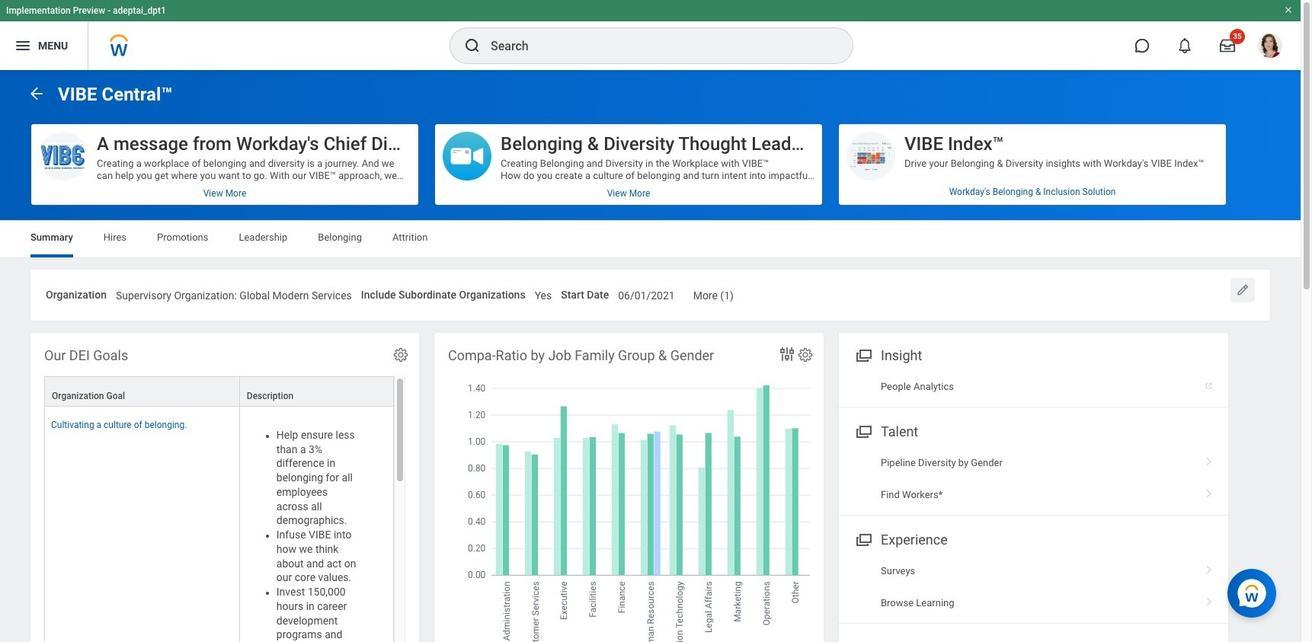 Task type: locate. For each thing, give the bounding box(es) containing it.
2 list from the top
[[839, 556, 1229, 619]]

1 list from the top
[[839, 448, 1229, 511]]

0 vertical spatial chevron right image
[[1200, 452, 1220, 468]]

1 vertical spatial chevron right image
[[1200, 560, 1220, 576]]

notifications large image
[[1178, 38, 1193, 53]]

main content
[[0, 70, 1301, 643]]

None text field
[[618, 281, 675, 307], [693, 281, 734, 307], [618, 281, 675, 307], [693, 281, 734, 307]]

1 chevron right image from the top
[[1200, 452, 1220, 468]]

2 chevron right image from the top
[[1200, 560, 1220, 576]]

1 row from the top
[[44, 376, 394, 407]]

1 menu group image from the top
[[853, 344, 874, 365]]

chevron right image
[[1200, 452, 1220, 468], [1200, 560, 1220, 576]]

2 menu group image from the top
[[853, 421, 874, 442]]

previous page image
[[27, 84, 46, 103]]

menu group image
[[853, 344, 874, 365], [853, 421, 874, 442]]

0 vertical spatial list
[[839, 448, 1229, 511]]

1 vertical spatial menu group image
[[853, 421, 874, 442]]

chevron right image
[[1200, 484, 1220, 499], [1200, 592, 1220, 607]]

None text field
[[116, 281, 352, 307], [535, 281, 552, 307], [116, 281, 352, 307], [535, 281, 552, 307]]

2 chevron right image from the top
[[1200, 592, 1220, 607]]

1 chevron right image from the top
[[1200, 484, 1220, 499]]

edit image
[[1236, 283, 1251, 298]]

close environment banner image
[[1284, 5, 1294, 14]]

0 vertical spatial chevron right image
[[1200, 484, 1220, 499]]

1 vertical spatial list
[[839, 556, 1229, 619]]

justify image
[[14, 37, 32, 55]]

row
[[44, 376, 394, 407], [44, 407, 394, 643]]

tab list
[[15, 221, 1286, 258]]

1 vertical spatial chevron right image
[[1200, 592, 1220, 607]]

0 vertical spatial menu group image
[[853, 344, 874, 365]]

list
[[839, 448, 1229, 511], [839, 556, 1229, 619]]

profile logan mcneil image
[[1259, 34, 1283, 61]]

configure and view chart data image
[[778, 345, 797, 363]]

list for second menu group image from the top
[[839, 448, 1229, 511]]

banner
[[0, 0, 1301, 70]]



Task type: describe. For each thing, give the bounding box(es) containing it.
configure our dei goals image
[[393, 347, 409, 363]]

our dei goals element
[[30, 333, 419, 643]]

chevron right image for list associated with second menu group image from the top
[[1200, 452, 1220, 468]]

chevron right image for list associated with second menu group image from the top
[[1200, 484, 1220, 499]]

list for menu group icon
[[839, 556, 1229, 619]]

chevron right image for list associated with menu group icon
[[1200, 560, 1220, 576]]

2 row from the top
[[44, 407, 394, 643]]

chevron right image for list associated with menu group icon
[[1200, 592, 1220, 607]]

inbox large image
[[1220, 38, 1236, 53]]

Search Workday  search field
[[491, 29, 822, 63]]

menu group image
[[853, 529, 874, 550]]

search image
[[463, 37, 482, 55]]

configure compa-ratio by job family group & gender image
[[797, 347, 814, 363]]

compa-ratio by job family group & gender element
[[435, 333, 824, 643]]

ext link image
[[1204, 376, 1220, 391]]



Task type: vqa. For each thing, say whether or not it's contained in the screenshot.
Talent
no



